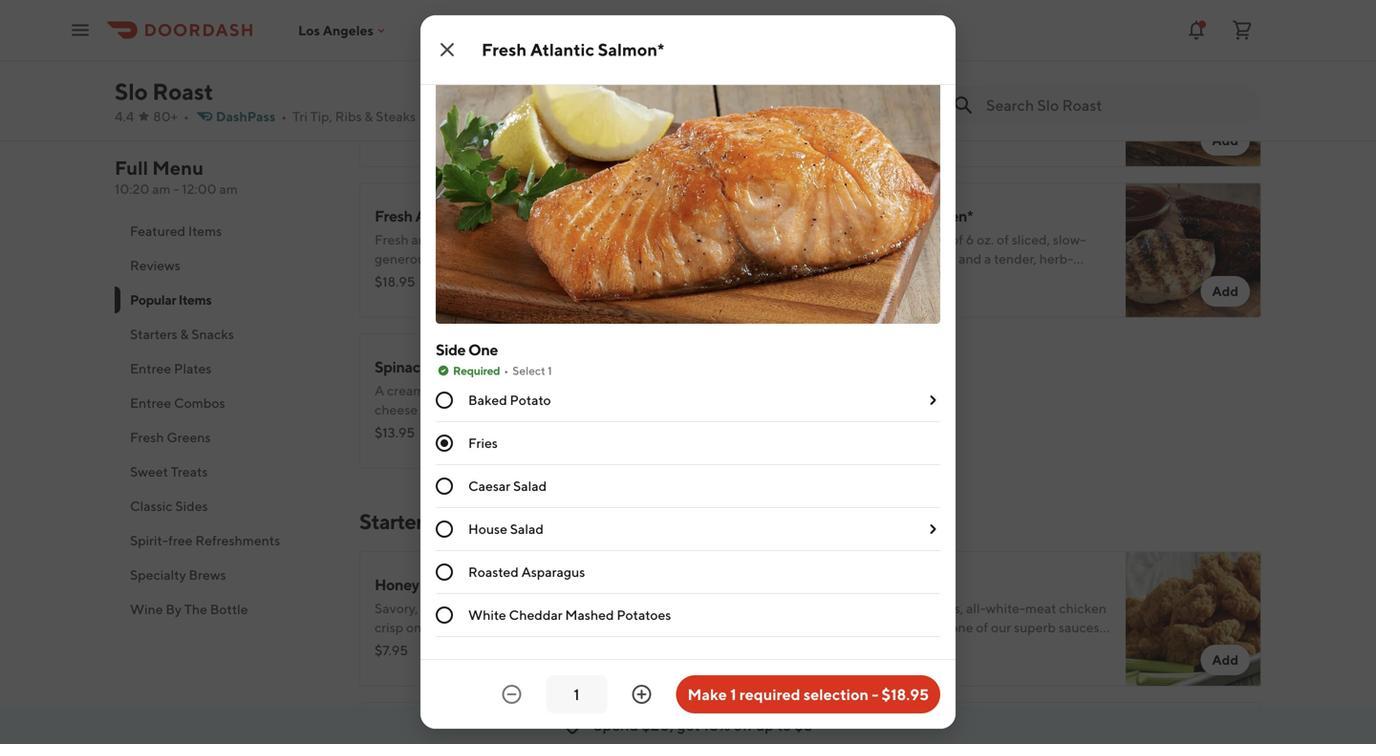 Task type: vqa. For each thing, say whether or not it's contained in the screenshot.
middle '&'
yes



Task type: locate. For each thing, give the bounding box(es) containing it.
boneless,
[[907, 601, 964, 616]]

of down slow-
[[405, 81, 418, 97]]

fresh inside fresh and tender oven-roasted salmon fillet generously seasoned and paired with your choice of two classic sides.
[[436, 0, 470, 11]]

0 vertical spatial salmon
[[625, 0, 669, 11]]

1 horizontal spatial a
[[833, 601, 843, 616]]

classic up one on the top
[[458, 270, 498, 286]]

creamy down dry
[[833, 658, 878, 674]]

zesty
[[390, 658, 421, 674]]

full menu 10:20 am - 12:00 am
[[115, 157, 238, 197]]

0 vertical spatial oz.
[[385, 81, 403, 97]]

sauces
[[1059, 620, 1100, 636]]

classic down bbq
[[559, 119, 598, 135]]

classic inside tri-tip and chicken* the perfect pairing of 6 oz. of sliced, slow- roasted sirloin tri-tip and a tender, herb- roasted chicken breast complete with your choice of classic sides.
[[892, 289, 931, 305]]

0 vertical spatial slow-
[[557, 81, 590, 97]]

entree left the plates
[[130, 361, 171, 377]]

1 horizontal spatial a
[[984, 251, 991, 267]]

1 vertical spatial salad
[[510, 521, 544, 537]]

or
[[833, 639, 846, 655]]

0 horizontal spatial 1
[[548, 364, 552, 378]]

1 vertical spatial starters
[[359, 509, 432, 534]]

starters left house salad option
[[359, 509, 432, 534]]

1 vertical spatial chicken
[[1059, 601, 1107, 616]]

0 horizontal spatial salmon*
[[471, 207, 528, 225]]

fresh for fresh atlantic salmon* fresh and tender oven-roasted salmon fillet generously seasoned and paired with your choice of two classic sides.
[[375, 207, 413, 225]]

items right popular
[[178, 292, 212, 308]]

$18.95 up spinach
[[375, 274, 415, 290]]

the inside tri-tip and chicken* the perfect pairing of 6 oz. of sliced, slow- roasted sirloin tri-tip and a tender, herb- roasted chicken breast complete with your choice of classic sides.
[[833, 232, 856, 248]]

items inside button
[[188, 223, 222, 239]]

the
[[833, 232, 856, 248], [184, 602, 207, 617]]

a inside "boneless wings a mound of boneless, all-white-meat chicken with your choice of one of our superb sauces or dry rubs.  served with celery sticks and creamy ranch for dipping."
[[833, 601, 843, 616]]

the left the "perfect"
[[833, 232, 856, 248]]

baby back ribs and chicken image
[[1126, 32, 1262, 167]]

am right 12:00
[[219, 181, 238, 197]]

crisp
[[375, 620, 403, 636]]

1 vertical spatial spinach and artichoke dip image
[[667, 702, 803, 745]]

1 vertical spatial $22.45
[[833, 274, 876, 290]]

• right 80+
[[184, 108, 189, 124]]

0 horizontal spatial sirloin
[[375, 100, 411, 116]]

0 horizontal spatial chicken
[[882, 270, 929, 286]]

1 $22.45 from the top
[[833, 123, 876, 139]]

0 vertical spatial the
[[833, 232, 856, 248]]

classic down pairing
[[892, 289, 931, 305]]

starters inside button
[[130, 326, 177, 342]]

salad right "house"
[[510, 521, 544, 537]]

1 horizontal spatial fillet
[[671, 0, 699, 11]]

served down dusted
[[535, 639, 578, 655]]

a up complete
[[984, 251, 991, 267]]

1 vertical spatial items
[[178, 292, 212, 308]]

a up the "cheese"
[[375, 383, 384, 399]]

add for baby back ribs and chicken
[[1212, 132, 1239, 148]]

of left zesty
[[375, 658, 387, 674]]

0 horizontal spatial starters & snacks
[[130, 326, 234, 342]]

1 horizontal spatial oz.
[[977, 232, 994, 248]]

roasted asparagus
[[468, 564, 585, 580]]

of up entree*
[[509, 14, 521, 30]]

choice
[[466, 14, 506, 30], [501, 119, 541, 135], [375, 270, 415, 286], [833, 289, 874, 305], [892, 620, 933, 636]]

1 vertical spatial fillet
[[610, 232, 638, 248]]

sides. up artichoke
[[501, 270, 534, 286]]

slow- up bbq
[[557, 81, 590, 97]]

2 vertical spatial paired
[[530, 251, 569, 267]]

0 vertical spatial tender
[[498, 0, 539, 11]]

1 horizontal spatial tri-
[[833, 207, 856, 225]]

oven- inside fresh and tender oven-roasted salmon fillet generously seasoned and paired with your choice of two classic sides.
[[541, 0, 577, 11]]

mashed
[[565, 607, 614, 623]]

choice up spinach
[[375, 270, 415, 286]]

2 spinach and artichoke dip image from the top
[[667, 702, 803, 745]]

1 right make
[[730, 686, 736, 704]]

0 items, open order cart image
[[1231, 19, 1254, 42]]

fresh for fresh greens
[[130, 430, 164, 445]]

tri- down pairing
[[921, 251, 940, 267]]

choice inside slow-roasted tri-tip entree* 8 oz. of mouthwatering sliced, slow-roasted sirloin tri-tip covered in peppered bbq sauce and paired with your choice of classic sides.
[[501, 119, 541, 135]]

0 horizontal spatial snacks
[[191, 326, 234, 342]]

meat
[[1025, 601, 1057, 616]]

1 horizontal spatial tip
[[940, 251, 956, 267]]

classic up 'fresh atlantic salmon*'
[[549, 14, 589, 30]]

snacks up entree plates button
[[191, 326, 234, 342]]

choice inside tri-tip and chicken* the perfect pairing of 6 oz. of sliced, slow- roasted sirloin tri-tip and a tender, herb- roasted chicken breast complete with your choice of classic sides.
[[833, 289, 874, 305]]

1 vertical spatial roasted
[[468, 564, 519, 580]]

Item Search search field
[[986, 95, 1246, 116]]

1 horizontal spatial starters & snacks
[[359, 509, 518, 534]]

and inside tri-tip and chicken* the perfect pairing of 6 oz. of sliced, slow- roasted sirloin tri-tip and a tender, herb- roasted chicken breast complete with your choice of classic sides.
[[959, 251, 982, 267]]

1 horizontal spatial tip
[[856, 207, 877, 225]]

1 horizontal spatial two
[[524, 14, 547, 30]]

salmon* inside fresh atlantic salmon* fresh and tender oven-roasted salmon fillet generously seasoned and paired with your choice of two classic sides.
[[471, 207, 528, 225]]

starters
[[130, 326, 177, 342], [359, 509, 432, 534]]

1 vertical spatial atlantic
[[415, 207, 469, 225]]

80+
[[153, 108, 178, 124]]

0 horizontal spatial seasoned
[[444, 251, 502, 267]]

1 vertical spatial entree
[[130, 395, 171, 411]]

two inside fresh atlantic salmon* fresh and tender oven-roasted salmon fillet generously seasoned and paired with your choice of two classic sides.
[[433, 270, 456, 286]]

a left mound
[[833, 601, 843, 616]]

choice inside fresh and tender oven-roasted salmon fillet generously seasoned and paired with your choice of two classic sides.
[[466, 14, 506, 30]]

decrease quantity by 1 image
[[500, 683, 523, 706]]

sirloin inside tri-tip and chicken* the perfect pairing of 6 oz. of sliced, slow- roasted sirloin tri-tip and a tender, herb- roasted chicken breast complete with your choice of classic sides.
[[882, 251, 918, 267]]

0 vertical spatial sliced,
[[516, 81, 555, 97]]

1 horizontal spatial oven-
[[541, 0, 577, 11]]

items up reviews button
[[188, 223, 222, 239]]

tip inside slow-roasted tri-tip entree* 8 oz. of mouthwatering sliced, slow-roasted sirloin tri-tip covered in peppered bbq sauce and paired with your choice of classic sides.
[[495, 56, 516, 74]]

fresh greens
[[130, 430, 211, 445]]

1 vertical spatial oven-
[[480, 232, 516, 248]]

tip left entree*
[[495, 56, 516, 74]]

• up spinach,
[[504, 364, 509, 378]]

breast
[[932, 270, 970, 286]]

choice down boneless,
[[892, 620, 933, 636]]

sides. down breast
[[934, 289, 967, 305]]

0 vertical spatial starters & snacks
[[130, 326, 234, 342]]

a left side
[[610, 639, 617, 655]]

oz. right the 8
[[385, 81, 403, 97]]

specialty brews
[[130, 567, 226, 583]]

chicken down pairing
[[882, 270, 929, 286]]

tip up breast
[[940, 251, 956, 267]]

0 vertical spatial entree
[[130, 361, 171, 377]]

1 horizontal spatial tender
[[498, 0, 539, 11]]

choice down in on the left
[[501, 119, 541, 135]]

tip
[[495, 56, 516, 74], [856, 207, 877, 225]]

add button for baby back ribs and chicken
[[1201, 125, 1250, 156]]

2 horizontal spatial and
[[939, 56, 968, 74]]

of inside fresh atlantic salmon* fresh and tender oven-roasted salmon fillet generously seasoned and paired with your choice of two classic sides.
[[418, 270, 430, 286]]

tri-tip and chicken* image
[[1126, 183, 1262, 318]]

served up for
[[903, 639, 946, 655]]

cheese.
[[508, 402, 554, 418]]

1 vertical spatial a
[[833, 601, 843, 616]]

add button for boneless wings
[[1201, 645, 1250, 676]]

2 horizontal spatial •
[[504, 364, 509, 378]]

1 vertical spatial &
[[180, 326, 189, 342]]

starters down popular
[[130, 326, 177, 342]]

slow-roasted tri-tip entree* image
[[667, 32, 803, 167]]

all-
[[966, 601, 986, 616]]

entree inside button
[[130, 361, 171, 377]]

roasted up the mouthwatering
[[413, 56, 469, 74]]

los angeles button
[[298, 22, 389, 38]]

0 vertical spatial starters
[[130, 326, 177, 342]]

roasted up the fried at the bottom of the page
[[468, 564, 519, 580]]

to
[[777, 716, 791, 735]]

and up the "perfect"
[[880, 207, 909, 225]]

of down boneless,
[[935, 620, 948, 636]]

fillet
[[671, 0, 699, 11], [610, 232, 638, 248]]

two up the side
[[433, 270, 456, 286]]

$22.45 for baby back ribs and chicken
[[833, 123, 876, 139]]

lemon
[[595, 620, 633, 636]]

Current quantity is 1 number field
[[558, 684, 596, 705]]

2 $22.45 from the top
[[833, 274, 876, 290]]

add
[[754, 132, 780, 148], [1212, 132, 1239, 148], [754, 283, 780, 299], [1212, 283, 1239, 299], [754, 652, 780, 668], [1212, 652, 1239, 668]]

0 vertical spatial items
[[188, 223, 222, 239]]

oven- inside fresh atlantic salmon* fresh and tender oven-roasted salmon fillet generously seasoned and paired with your choice of two classic sides.
[[480, 232, 516, 248]]

entree plates button
[[115, 352, 336, 386]]

1 vertical spatial slow-
[[1053, 232, 1086, 248]]

atlantic inside fresh atlantic salmon* fresh and tender oven-roasted salmon fillet generously seasoned and paired with your choice of two classic sides.
[[415, 207, 469, 225]]

dusted
[[521, 620, 564, 636]]

1 horizontal spatial creamy
[[833, 658, 878, 674]]

of up the tender,
[[997, 232, 1009, 248]]

served inside honey sriracha brussels sprouts savory, lightly fried brussels sprouts, perfectly crisp on the outside and dusted with lemon pepper sesame seasoning.  served with a side of zesty sriracha crema.
[[535, 639, 578, 655]]

0 horizontal spatial ribs
[[335, 108, 362, 124]]

tri- inside tri-tip and chicken* the perfect pairing of 6 oz. of sliced, slow- roasted sirloin tri-tip and a tender, herb- roasted chicken breast complete with your choice of classic sides.
[[833, 207, 856, 225]]

0 horizontal spatial paired
[[400, 119, 439, 135]]

2 vertical spatial and
[[432, 358, 460, 376]]

starters & snacks down caesar salad radio
[[359, 509, 518, 534]]

sirloin down the "perfect"
[[882, 251, 918, 267]]

your
[[436, 14, 463, 30], [471, 119, 498, 135], [600, 251, 628, 267], [1062, 270, 1089, 286], [863, 620, 890, 636]]

salmon* for fresh atlantic salmon*
[[598, 39, 664, 60]]

classic inside slow-roasted tri-tip entree* 8 oz. of mouthwatering sliced, slow-roasted sirloin tri-tip covered in peppered bbq sauce and paired with your choice of classic sides.
[[559, 119, 598, 135]]

$18.95 down the 8
[[375, 123, 415, 139]]

entree up fresh greens
[[130, 395, 171, 411]]

oz. right 6 at top right
[[977, 232, 994, 248]]

items for popular items
[[178, 292, 212, 308]]

salad for caesar salad
[[513, 478, 547, 494]]

half rack of baby back ribs image
[[667, 0, 803, 16]]

0 vertical spatial roasted
[[413, 56, 469, 74]]

$22.45
[[833, 123, 876, 139], [833, 274, 876, 290]]

tri-
[[414, 100, 432, 116], [921, 251, 940, 267]]

& left the steaks
[[365, 108, 373, 124]]

oven-
[[541, 0, 577, 11], [480, 232, 516, 248]]

chicken inside "boneless wings a mound of boneless, all-white-meat chicken with your choice of one of our superb sauces or dry rubs.  served with celery sticks and creamy ranch for dipping."
[[1059, 601, 1107, 616]]

salmon*
[[598, 39, 664, 60], [471, 207, 528, 225]]

tri-
[[472, 56, 495, 74], [833, 207, 856, 225]]

sirloin down the 8
[[375, 100, 411, 116]]

0 vertical spatial $22.45
[[833, 123, 876, 139]]

creamy
[[387, 383, 432, 399], [833, 658, 878, 674]]

fresh for fresh atlantic salmon*
[[482, 39, 527, 60]]

and inside honey sriracha brussels sprouts savory, lightly fried brussels sprouts, perfectly crisp on the outside and dusted with lemon pepper sesame seasoning.  served with a side of zesty sriracha crema.
[[496, 620, 519, 636]]

of up "parmesan"
[[472, 383, 484, 399]]

0 vertical spatial tri-
[[472, 56, 495, 74]]

with inside slow-roasted tri-tip entree* 8 oz. of mouthwatering sliced, slow-roasted sirloin tri-tip covered in peppered bbq sauce and paired with your choice of classic sides.
[[442, 119, 468, 135]]

1 vertical spatial 1
[[730, 686, 736, 704]]

entree plates
[[130, 361, 212, 377]]

tender
[[498, 0, 539, 11], [437, 232, 477, 248]]

slow-
[[557, 81, 590, 97], [1053, 232, 1086, 248]]

1 horizontal spatial salmon
[[625, 0, 669, 11]]

roasted inside slow-roasted tri-tip entree* 8 oz. of mouthwatering sliced, slow-roasted sirloin tri-tip covered in peppered bbq sauce and paired with your choice of classic sides.
[[590, 81, 636, 97]]

atlantic for fresh atlantic salmon* fresh and tender oven-roasted salmon fillet generously seasoned and paired with your choice of two classic sides.
[[415, 207, 469, 225]]

salad right 'caesar'
[[513, 478, 547, 494]]

$22.45 down "baby"
[[833, 123, 876, 139]]

peppered
[[517, 100, 577, 116]]

atlantic
[[530, 39, 594, 60], [415, 207, 469, 225]]

dry
[[849, 639, 868, 655]]

0 vertical spatial a
[[375, 383, 384, 399]]

served down "artichokes,"
[[557, 402, 600, 418]]

1 horizontal spatial atlantic
[[530, 39, 594, 60]]

of inside honey sriracha brussels sprouts savory, lightly fried brussels sprouts, perfectly crisp on the outside and dusted with lemon pepper sesame seasoning.  served with a side of zesty sriracha crema.
[[375, 658, 387, 674]]

• left tri at left
[[281, 108, 287, 124]]

and left chicken
[[939, 56, 968, 74]]

fresh for fresh and tender oven-roasted salmon fillet generously seasoned and paired with your choice of two classic sides.
[[436, 0, 470, 11]]

fillet inside fresh and tender oven-roasted salmon fillet generously seasoned and paired with your choice of two classic sides.
[[671, 0, 699, 11]]

los
[[298, 22, 320, 38]]

entree inside button
[[130, 395, 171, 411]]

0 vertical spatial seasoned
[[771, 0, 828, 11]]

tip up the "perfect"
[[856, 207, 877, 225]]

of left 6 at top right
[[951, 232, 963, 248]]

0 vertical spatial snacks
[[191, 326, 234, 342]]

a
[[375, 383, 384, 399], [833, 601, 843, 616]]

potato
[[510, 392, 551, 408]]

- inside make 1 required selection - $18.95 button
[[872, 686, 879, 704]]

entree for entree plates
[[130, 361, 171, 377]]

sirloin
[[375, 100, 411, 116], [882, 251, 918, 267]]

1 horizontal spatial am
[[219, 181, 238, 197]]

0 vertical spatial 1
[[548, 364, 552, 378]]

sriracha
[[424, 658, 471, 674]]

1 vertical spatial tri-
[[921, 251, 940, 267]]

& up the plates
[[180, 326, 189, 342]]

tip
[[432, 100, 449, 116], [940, 251, 956, 267]]

1 horizontal spatial seasoned
[[771, 0, 828, 11]]

0 horizontal spatial am
[[152, 181, 171, 197]]

1 vertical spatial $18.95
[[375, 274, 415, 290]]

0 horizontal spatial sliced,
[[516, 81, 555, 97]]

0 vertical spatial &
[[365, 108, 373, 124]]

add for honey sriracha brussels sprouts
[[754, 652, 780, 668]]

2 vertical spatial $18.95
[[882, 686, 929, 704]]

0 vertical spatial ribs
[[907, 56, 937, 74]]

0 horizontal spatial tender
[[437, 232, 477, 248]]

of up spinach
[[418, 270, 430, 286]]

1 vertical spatial generously
[[375, 251, 442, 267]]

entree combos
[[130, 395, 225, 411]]

2 vertical spatial &
[[436, 509, 449, 534]]

spinach and artichoke dip image
[[667, 334, 803, 469], [667, 702, 803, 745]]

starters & snacks up the plates
[[130, 326, 234, 342]]

a inside spinach and artichoke dip a creamy blend of spinach, artichokes, cream cheese and parmesan cheese.  served hot with crispy corn tortilla chips.
[[375, 383, 384, 399]]

bbq
[[579, 100, 609, 116]]

side one group
[[436, 339, 940, 637]]

dip
[[532, 358, 556, 376]]

• inside side one group
[[504, 364, 509, 378]]

two up entree*
[[524, 14, 547, 30]]

sliced, up the tender,
[[1012, 232, 1050, 248]]

two inside fresh and tender oven-roasted salmon fillet generously seasoned and paired with your choice of two classic sides.
[[524, 14, 547, 30]]

salmon* inside dialog
[[598, 39, 664, 60]]

tri- inside slow-roasted tri-tip entree* 8 oz. of mouthwatering sliced, slow-roasted sirloin tri-tip covered in peppered bbq sauce and paired with your choice of classic sides.
[[414, 100, 432, 116]]

and inside "boneless wings a mound of boneless, all-white-meat chicken with your choice of one of our superb sauces or dry rubs.  served with celery sticks and creamy ranch for dipping."
[[1054, 639, 1077, 655]]

chicken up sauces
[[1059, 601, 1107, 616]]

choice up the mouthwatering
[[466, 14, 506, 30]]

1 horizontal spatial chicken
[[1059, 601, 1107, 616]]

sides. inside tri-tip and chicken* the perfect pairing of 6 oz. of sliced, slow- roasted sirloin tri-tip and a tender, herb- roasted chicken breast complete with your choice of classic sides.
[[934, 289, 967, 305]]

the right by at the left
[[184, 602, 207, 617]]

steaks
[[376, 108, 416, 124]]

open menu image
[[69, 19, 92, 42]]

0 vertical spatial salad
[[513, 478, 547, 494]]

White Cheddar Mashed Potatoes radio
[[436, 607, 453, 624]]

0 vertical spatial $18.95
[[375, 123, 415, 139]]

0 horizontal spatial fillet
[[610, 232, 638, 248]]

menu
[[152, 157, 204, 179]]

0 vertical spatial sirloin
[[375, 100, 411, 116]]

1 am from the left
[[152, 181, 171, 197]]

tri- left "6.4" at the left of page
[[414, 100, 432, 116]]

0 vertical spatial -
[[173, 181, 179, 197]]

1 vertical spatial starters & snacks
[[359, 509, 518, 534]]

$18.95 down ranch on the right
[[882, 686, 929, 704]]

entree
[[130, 361, 171, 377], [130, 395, 171, 411]]

ribs right back
[[907, 56, 937, 74]]

and inside slow-roasted tri-tip entree* 8 oz. of mouthwatering sliced, slow-roasted sirloin tri-tip covered in peppered bbq sauce and paired with your choice of classic sides.
[[375, 119, 398, 135]]

2 entree from the top
[[130, 395, 171, 411]]

1 vertical spatial ribs
[[335, 108, 362, 124]]

sides. down sauce
[[601, 119, 635, 135]]

side
[[436, 341, 466, 359]]

1 horizontal spatial salmon*
[[598, 39, 664, 60]]

slow-roasted tri-tip entree* 8 oz. of mouthwatering sliced, slow-roasted sirloin tri-tip covered in peppered bbq sauce and paired with your choice of classic sides.
[[375, 56, 647, 135]]

oz. inside tri-tip and chicken* the perfect pairing of 6 oz. of sliced, slow- roasted sirloin tri-tip and a tender, herb- roasted chicken breast complete with your choice of classic sides.
[[977, 232, 994, 248]]

boneless wings image
[[1126, 551, 1262, 687]]

0 horizontal spatial •
[[184, 108, 189, 124]]

outside
[[448, 620, 493, 636]]

1 vertical spatial seasoned
[[444, 251, 502, 267]]

sides.
[[591, 14, 625, 30], [601, 119, 635, 135], [501, 270, 534, 286], [934, 289, 967, 305]]

0 horizontal spatial &
[[180, 326, 189, 342]]

spirit-free refreshments button
[[115, 524, 336, 558]]

- right selection
[[872, 686, 879, 704]]

$22.45 down the "perfect"
[[833, 274, 876, 290]]

0 vertical spatial chicken
[[882, 270, 929, 286]]

served
[[557, 402, 600, 418], [535, 639, 578, 655], [903, 639, 946, 655]]

am down menu
[[152, 181, 171, 197]]

starters & snacks inside button
[[130, 326, 234, 342]]

back
[[871, 56, 904, 74]]

1 entree from the top
[[130, 361, 171, 377]]

and
[[939, 56, 968, 74], [880, 207, 909, 225], [432, 358, 460, 376]]

6
[[966, 232, 974, 248]]

fresh inside fresh greens button
[[130, 430, 164, 445]]

& down caesar salad radio
[[436, 509, 449, 534]]

tip inside tri-tip and chicken* the perfect pairing of 6 oz. of sliced, slow- roasted sirloin tri-tip and a tender, herb- roasted chicken breast complete with your choice of classic sides.
[[856, 207, 877, 225]]

the inside button
[[184, 602, 207, 617]]

your inside slow-roasted tri-tip entree* 8 oz. of mouthwatering sliced, slow-roasted sirloin tri-tip covered in peppered bbq sauce and paired with your choice of classic sides.
[[471, 119, 498, 135]]

make
[[688, 686, 727, 704]]

ribs right "tip,"
[[335, 108, 362, 124]]

- inside the full menu 10:20 am - 12:00 am
[[173, 181, 179, 197]]

0 horizontal spatial tri-
[[472, 56, 495, 74]]

2 horizontal spatial paired
[[857, 0, 895, 11]]

80+ •
[[153, 108, 189, 124]]

ribs for and
[[907, 56, 937, 74]]

0 vertical spatial salmon*
[[598, 39, 664, 60]]

•
[[184, 108, 189, 124], [281, 108, 287, 124], [504, 364, 509, 378]]

1 horizontal spatial &
[[365, 108, 373, 124]]

paired
[[857, 0, 895, 11], [400, 119, 439, 135], [530, 251, 569, 267]]

snacks
[[191, 326, 234, 342], [453, 509, 518, 534]]

sides. up 'fresh atlantic salmon*'
[[591, 14, 625, 30]]

lightly
[[421, 601, 459, 616]]

your inside tri-tip and chicken* the perfect pairing of 6 oz. of sliced, slow- roasted sirloin tri-tip and a tender, herb- roasted chicken breast complete with your choice of classic sides.
[[1062, 270, 1089, 286]]

with inside tri-tip and chicken* the perfect pairing of 6 oz. of sliced, slow- roasted sirloin tri-tip and a tender, herb- roasted chicken breast complete with your choice of classic sides.
[[1033, 270, 1060, 286]]

snacks down 'caesar'
[[453, 509, 518, 534]]

entree for entree combos
[[130, 395, 171, 411]]

and up blend
[[432, 358, 460, 376]]

6.4
[[437, 108, 456, 124]]

1 inside make 1 required selection - $18.95 button
[[730, 686, 736, 704]]

slow- up herb-
[[1053, 232, 1086, 248]]

$18.95 for slow-
[[375, 123, 415, 139]]

oz.
[[385, 81, 403, 97], [977, 232, 994, 248]]

white
[[468, 607, 506, 623]]

sesame
[[421, 639, 466, 655]]

sliced,
[[516, 81, 555, 97], [1012, 232, 1050, 248]]

make 1 required selection - $18.95 button
[[676, 676, 940, 714]]

choice down the "perfect"
[[833, 289, 874, 305]]

wine by the bottle
[[130, 602, 248, 617]]

0 vertical spatial tip
[[495, 56, 516, 74]]

starters & snacks button
[[115, 317, 336, 352]]

chicken
[[882, 270, 929, 286], [1059, 601, 1107, 616]]

0 vertical spatial a
[[984, 251, 991, 267]]

1 vertical spatial sliced,
[[1012, 232, 1050, 248]]

1 vertical spatial and
[[880, 207, 909, 225]]

0 horizontal spatial generously
[[375, 251, 442, 267]]

of right mound
[[892, 601, 904, 616]]

sliced, inside slow-roasted tri-tip entree* 8 oz. of mouthwatering sliced, slow-roasted sirloin tri-tip covered in peppered bbq sauce and paired with your choice of classic sides.
[[516, 81, 555, 97]]

0 horizontal spatial the
[[184, 602, 207, 617]]

tender inside fresh atlantic salmon* fresh and tender oven-roasted salmon fillet generously seasoned and paired with your choice of two classic sides.
[[437, 232, 477, 248]]

- down menu
[[173, 181, 179, 197]]

0 horizontal spatial two
[[433, 270, 456, 286]]

0 horizontal spatial and
[[432, 358, 460, 376]]

creamy up the "cheese"
[[387, 383, 432, 399]]

make 1 required selection - $18.95
[[688, 686, 929, 704]]

sliced, up peppered
[[516, 81, 555, 97]]

1 horizontal spatial tri-
[[921, 251, 940, 267]]

atlantic inside dialog
[[530, 39, 594, 60]]

sliced, inside tri-tip and chicken* the perfect pairing of 6 oz. of sliced, slow- roasted sirloin tri-tip and a tender, herb- roasted chicken breast complete with your choice of classic sides.
[[1012, 232, 1050, 248]]

of inside spinach and artichoke dip a creamy blend of spinach, artichokes, cream cheese and parmesan cheese.  served hot with crispy corn tortilla chips.
[[472, 383, 484, 399]]

roasted inside slow-roasted tri-tip entree* 8 oz. of mouthwatering sliced, slow-roasted sirloin tri-tip covered in peppered bbq sauce and paired with your choice of classic sides.
[[413, 56, 469, 74]]

0 horizontal spatial tip
[[495, 56, 516, 74]]

a inside honey sriracha brussels sprouts savory, lightly fried brussels sprouts, perfectly crisp on the outside and dusted with lemon pepper sesame seasoning.  served with a side of zesty sriracha crema.
[[610, 639, 617, 655]]

Fries radio
[[436, 435, 453, 452]]

cheddar
[[509, 607, 563, 623]]

one
[[468, 341, 498, 359]]

tip left mi
[[432, 100, 449, 116]]

snacks inside button
[[191, 326, 234, 342]]

seasoned
[[771, 0, 828, 11], [444, 251, 502, 267]]

and inside spinach and artichoke dip a creamy blend of spinach, artichokes, cream cheese and parmesan cheese.  served hot with crispy corn tortilla chips.
[[432, 358, 460, 376]]

1 right select
[[548, 364, 552, 378]]



Task type: describe. For each thing, give the bounding box(es) containing it.
salad for house salad
[[510, 521, 544, 537]]

fillet inside fresh atlantic salmon* fresh and tender oven-roasted salmon fillet generously seasoned and paired with your choice of two classic sides.
[[610, 232, 638, 248]]

spend $20, get 15% off up to $5
[[594, 716, 813, 735]]

honey sriracha brussels sprouts image
[[667, 551, 803, 687]]

featured
[[130, 223, 186, 239]]

spinach and artichoke dip a creamy blend of spinach, artichokes, cream cheese and parmesan cheese.  served hot with crispy corn tortilla chips.
[[375, 358, 646, 437]]

asparagus
[[521, 564, 585, 580]]

add for boneless wings
[[1212, 652, 1239, 668]]

artichoke
[[463, 358, 529, 376]]

dashpass •
[[216, 108, 287, 124]]

slow- inside tri-tip and chicken* the perfect pairing of 6 oz. of sliced, slow- roasted sirloin tri-tip and a tender, herb- roasted chicken breast complete with your choice of classic sides.
[[1053, 232, 1086, 248]]

los angeles
[[298, 22, 374, 38]]

paired inside fresh and tender oven-roasted salmon fillet generously seasoned and paired with your choice of two classic sides.
[[857, 0, 895, 11]]

sides. inside fresh and tender oven-roasted salmon fillet generously seasoned and paired with your choice of two classic sides.
[[591, 14, 625, 30]]

your inside fresh atlantic salmon* fresh and tender oven-roasted salmon fillet generously seasoned and paired with your choice of two classic sides.
[[600, 251, 628, 267]]

of down the "perfect"
[[877, 289, 889, 305]]

white cheddar mashed potatoes
[[468, 607, 671, 623]]

boneless
[[833, 576, 894, 594]]

salmon* for fresh atlantic salmon* fresh and tender oven-roasted salmon fillet generously seasoned and paired with your choice of two classic sides.
[[471, 207, 528, 225]]

of down peppered
[[544, 119, 556, 135]]

covered
[[452, 100, 501, 116]]

tri
[[293, 108, 308, 124]]

chicken
[[970, 56, 1026, 74]]

$14.95
[[833, 643, 874, 659]]

- for 1
[[872, 686, 879, 704]]

classic inside fresh and tender oven-roasted salmon fillet generously seasoned and paired with your choice of two classic sides.
[[549, 14, 589, 30]]

1 vertical spatial snacks
[[453, 509, 518, 534]]

fresh atlantic salmon* dialog
[[421, 0, 956, 745]]

fresh atlantic salmon* fresh and tender oven-roasted salmon fillet generously seasoned and paired with your choice of two classic sides.
[[375, 207, 638, 286]]

roasted inside side one group
[[468, 564, 519, 580]]

& inside starters & snacks button
[[180, 326, 189, 342]]

creamy inside "boneless wings a mound of boneless, all-white-meat chicken with your choice of one of our superb sauces or dry rubs.  served with celery sticks and creamy ranch for dipping."
[[833, 658, 878, 674]]

classic sides button
[[115, 489, 336, 524]]

• select 1
[[504, 364, 552, 378]]

tri tip, ribs & steaks
[[293, 108, 416, 124]]

slow-
[[375, 56, 413, 74]]

salmon inside fresh and tender oven-roasted salmon fillet generously seasoned and paired with your choice of two classic sides.
[[625, 0, 669, 11]]

perfectly
[[595, 601, 650, 616]]

required
[[453, 364, 500, 378]]

honey sriracha brussels sprouts savory, lightly fried brussels sprouts, perfectly crisp on the outside and dusted with lemon pepper sesame seasoning.  served with a side of zesty sriracha crema.
[[375, 576, 650, 674]]

chicken*
[[911, 207, 973, 225]]

4.4
[[115, 108, 134, 124]]

side one
[[436, 341, 498, 359]]

2 am from the left
[[219, 181, 238, 197]]

tortilla
[[472, 421, 512, 437]]

add button for tri-tip and chicken*
[[1201, 276, 1250, 307]]

side
[[620, 639, 645, 655]]

your inside fresh and tender oven-roasted salmon fillet generously seasoned and paired with your choice of two classic sides.
[[436, 14, 463, 30]]

0 vertical spatial and
[[939, 56, 968, 74]]

fresh and tender oven-roasted salmon fillet generously seasoned and paired with your choice of two classic sides.
[[436, 0, 925, 30]]

12:00
[[182, 181, 217, 197]]

our
[[991, 620, 1011, 636]]

add button for fresh atlantic salmon*
[[742, 276, 791, 307]]

add button for honey sriracha brussels sprouts
[[742, 645, 791, 676]]

sirloin inside slow-roasted tri-tip entree* 8 oz. of mouthwatering sliced, slow-roasted sirloin tri-tip covered in peppered bbq sauce and paired with your choice of classic sides.
[[375, 100, 411, 116]]

roasted inside fresh atlantic salmon* fresh and tender oven-roasted salmon fillet generously seasoned and paired with your choice of two classic sides.
[[516, 232, 561, 248]]

fresh greens button
[[115, 421, 336, 455]]

add item to cart image
[[754, 0, 780, 5]]

a inside tri-tip and chicken* the perfect pairing of 6 oz. of sliced, slow- roasted sirloin tri-tip and a tender, herb- roasted chicken breast complete with your choice of classic sides.
[[984, 251, 991, 267]]

choice inside "boneless wings a mound of boneless, all-white-meat chicken with your choice of one of our superb sauces or dry rubs.  served with celery sticks and creamy ranch for dipping."
[[892, 620, 933, 636]]

tip inside slow-roasted tri-tip entree* 8 oz. of mouthwatering sliced, slow-roasted sirloin tri-tip covered in peppered bbq sauce and paired with your choice of classic sides.
[[432, 100, 449, 116]]

slo
[[115, 78, 148, 105]]

choice inside fresh atlantic salmon* fresh and tender oven-roasted salmon fillet generously seasoned and paired with your choice of two classic sides.
[[375, 270, 415, 286]]

classic
[[130, 498, 173, 514]]

- for menu
[[173, 181, 179, 197]]

1 spinach and artichoke dip image from the top
[[667, 334, 803, 469]]

chicken inside tri-tip and chicken* the perfect pairing of 6 oz. of sliced, slow- roasted sirloin tri-tip and a tender, herb- roasted chicken breast complete with your choice of classic sides.
[[882, 270, 929, 286]]

House Salad radio
[[436, 521, 453, 538]]

cream
[[609, 383, 646, 399]]

notification bell image
[[1185, 19, 1208, 42]]

baby
[[833, 56, 868, 74]]

selection
[[804, 686, 869, 704]]

$18.95 for fresh
[[375, 274, 415, 290]]

close fresh atlantic salmon* image
[[436, 38, 459, 61]]

Roasted Asparagus radio
[[436, 564, 453, 581]]

white-
[[986, 601, 1025, 616]]

• for dashpass •
[[281, 108, 287, 124]]

and inside spinach and artichoke dip a creamy blend of spinach, artichokes, cream cheese and parmesan cheese.  served hot with crispy corn tortilla chips.
[[420, 402, 443, 418]]

refreshments
[[195, 533, 280, 549]]

featured items
[[130, 223, 222, 239]]

Caesar Salad radio
[[436, 478, 453, 495]]

honey
[[375, 576, 419, 594]]

with inside spinach and artichoke dip a creamy blend of spinach, artichokes, cream cheese and parmesan cheese.  served hot with crispy corn tortilla chips.
[[375, 421, 401, 437]]

ribs for &
[[335, 108, 362, 124]]

caesar salad
[[468, 478, 547, 494]]

your inside "boneless wings a mound of boneless, all-white-meat chicken with your choice of one of our superb sauces or dry rubs.  served with celery sticks and creamy ranch for dipping."
[[863, 620, 890, 636]]

sides
[[175, 498, 208, 514]]

increase quantity by 1 image
[[630, 683, 653, 706]]

tender inside fresh and tender oven-roasted salmon fillet generously seasoned and paired with your choice of two classic sides.
[[498, 0, 539, 11]]

herb-roasted chicken image
[[1126, 0, 1262, 16]]

up
[[756, 716, 774, 735]]

by
[[166, 602, 182, 617]]

dipping.
[[937, 658, 987, 674]]

• for 80+ •
[[184, 108, 189, 124]]

boneless wings a mound of boneless, all-white-meat chicken with your choice of one of our superb sauces or dry rubs.  served with celery sticks and creamy ranch for dipping.
[[833, 576, 1107, 674]]

corn
[[442, 421, 469, 437]]

blend
[[434, 383, 469, 399]]

tip inside tri-tip and chicken* the perfect pairing of 6 oz. of sliced, slow- roasted sirloin tri-tip and a tender, herb- roasted chicken breast complete with your choice of classic sides.
[[940, 251, 956, 267]]

reviews
[[130, 258, 180, 273]]

$22.45 for tri-tip and chicken*
[[833, 274, 876, 290]]

superb
[[1014, 620, 1056, 636]]

chips.
[[514, 421, 549, 437]]

add for fresh atlantic salmon*
[[754, 283, 780, 299]]

1 horizontal spatial starters
[[359, 509, 432, 534]]

classic inside fresh atlantic salmon* fresh and tender oven-roasted salmon fillet generously seasoned and paired with your choice of two classic sides.
[[458, 270, 498, 286]]

and inside tri-tip and chicken* the perfect pairing of 6 oz. of sliced, slow- roasted sirloin tri-tip and a tender, herb- roasted chicken breast complete with your choice of classic sides.
[[880, 207, 909, 225]]

roasted inside fresh and tender oven-roasted salmon fillet generously seasoned and paired with your choice of two classic sides.
[[577, 0, 623, 11]]

entree combos button
[[115, 386, 336, 421]]

mouthwatering
[[420, 81, 513, 97]]

tri- inside tri-tip and chicken* the perfect pairing of 6 oz. of sliced, slow- roasted sirloin tri-tip and a tender, herb- roasted chicken breast complete with your choice of classic sides.
[[921, 251, 940, 267]]

atlantic for fresh atlantic salmon*
[[530, 39, 594, 60]]

of inside fresh and tender oven-roasted salmon fillet generously seasoned and paired with your choice of two classic sides.
[[509, 14, 521, 30]]

paired inside fresh atlantic salmon* fresh and tender oven-roasted salmon fillet generously seasoned and paired with your choice of two classic sides.
[[530, 251, 569, 267]]

$18.95 inside button
[[882, 686, 929, 704]]

add button for slow-roasted tri-tip entree*
[[742, 125, 791, 156]]

parmesan
[[446, 402, 505, 418]]

potatoes
[[617, 607, 671, 623]]

on
[[406, 620, 422, 636]]

paired inside slow-roasted tri-tip entree* 8 oz. of mouthwatering sliced, slow-roasted sirloin tri-tip covered in peppered bbq sauce and paired with your choice of classic sides.
[[400, 119, 439, 135]]

15%
[[703, 716, 731, 735]]

full
[[115, 157, 148, 179]]

tri-tip and chicken* the perfect pairing of 6 oz. of sliced, slow- roasted sirloin tri-tip and a tender, herb- roasted chicken breast complete with your choice of classic sides.
[[833, 207, 1089, 305]]

tri- inside slow-roasted tri-tip entree* 8 oz. of mouthwatering sliced, slow-roasted sirloin tri-tip covered in peppered bbq sauce and paired with your choice of classic sides.
[[472, 56, 495, 74]]

sweet treats button
[[115, 455, 336, 489]]

add for slow-roasted tri-tip entree*
[[754, 132, 780, 148]]

with inside fresh atlantic salmon* fresh and tender oven-roasted salmon fillet generously seasoned and paired with your choice of two classic sides.
[[571, 251, 598, 267]]

of left our
[[976, 620, 988, 636]]

10:20
[[115, 181, 149, 197]]

sides. inside fresh atlantic salmon* fresh and tender oven-roasted salmon fillet generously seasoned and paired with your choice of two classic sides.
[[501, 270, 534, 286]]

celery
[[978, 639, 1015, 655]]

seasoned inside fresh and tender oven-roasted salmon fillet generously seasoned and paired with your choice of two classic sides.
[[771, 0, 828, 11]]

house salad
[[468, 521, 544, 537]]

popular
[[130, 292, 176, 308]]

fresh atlantic salmon* image
[[667, 183, 803, 318]]

angeles
[[323, 22, 374, 38]]

specialty
[[130, 567, 186, 583]]

Baked Potato radio
[[436, 392, 453, 409]]

1 inside side one group
[[548, 364, 552, 378]]

creamy inside spinach and artichoke dip a creamy blend of spinach, artichokes, cream cheese and parmesan cheese.  served hot with crispy corn tortilla chips.
[[387, 383, 432, 399]]

ranch
[[881, 658, 915, 674]]

sweet
[[130, 464, 168, 480]]

seasoned inside fresh atlantic salmon* fresh and tender oven-roasted salmon fillet generously seasoned and paired with your choice of two classic sides.
[[444, 251, 502, 267]]

items for featured items
[[188, 223, 222, 239]]

sticks
[[1018, 639, 1052, 655]]

hot
[[603, 402, 623, 418]]

rubs.
[[871, 639, 900, 655]]

house
[[468, 521, 507, 537]]

dashpass
[[216, 108, 276, 124]]

mi
[[459, 108, 474, 124]]

brussels
[[479, 576, 535, 594]]

oz. inside slow-roasted tri-tip entree* 8 oz. of mouthwatering sliced, slow-roasted sirloin tri-tip covered in peppered bbq sauce and paired with your choice of classic sides.
[[385, 81, 403, 97]]

add for tri-tip and chicken*
[[1212, 283, 1239, 299]]

sides. inside slow-roasted tri-tip entree* 8 oz. of mouthwatering sliced, slow-roasted sirloin tri-tip covered in peppered bbq sauce and paired with your choice of classic sides.
[[601, 119, 635, 135]]

wine
[[130, 602, 163, 617]]

featured items button
[[115, 214, 336, 249]]

in
[[504, 100, 515, 116]]

salmon inside fresh atlantic salmon* fresh and tender oven-roasted salmon fillet generously seasoned and paired with your choice of two classic sides.
[[564, 232, 607, 248]]

fried
[[461, 601, 490, 616]]

slow- inside slow-roasted tri-tip entree* 8 oz. of mouthwatering sliced, slow-roasted sirloin tri-tip covered in peppered bbq sauce and paired with your choice of classic sides.
[[557, 81, 590, 97]]

generously inside fresh and tender oven-roasted salmon fillet generously seasoned and paired with your choice of two classic sides.
[[701, 0, 768, 11]]

classic sides
[[130, 498, 208, 514]]

8
[[375, 81, 383, 97]]

generously inside fresh atlantic salmon* fresh and tender oven-roasted salmon fillet generously seasoned and paired with your choice of two classic sides.
[[375, 251, 442, 267]]

with inside fresh and tender oven-roasted salmon fillet generously seasoned and paired with your choice of two classic sides.
[[898, 0, 925, 11]]

served inside spinach and artichoke dip a creamy blend of spinach, artichokes, cream cheese and parmesan cheese.  served hot with crispy corn tortilla chips.
[[557, 402, 600, 418]]

baked potato
[[468, 392, 551, 408]]

complete
[[973, 270, 1031, 286]]

the
[[424, 620, 445, 636]]

served inside "boneless wings a mound of boneless, all-white-meat chicken with your choice of one of our superb sauces or dry rubs.  served with celery sticks and creamy ranch for dipping."
[[903, 639, 946, 655]]

combos
[[174, 395, 225, 411]]

pairing
[[906, 232, 948, 248]]

specialty brews button
[[115, 558, 336, 593]]

baked
[[468, 392, 507, 408]]



